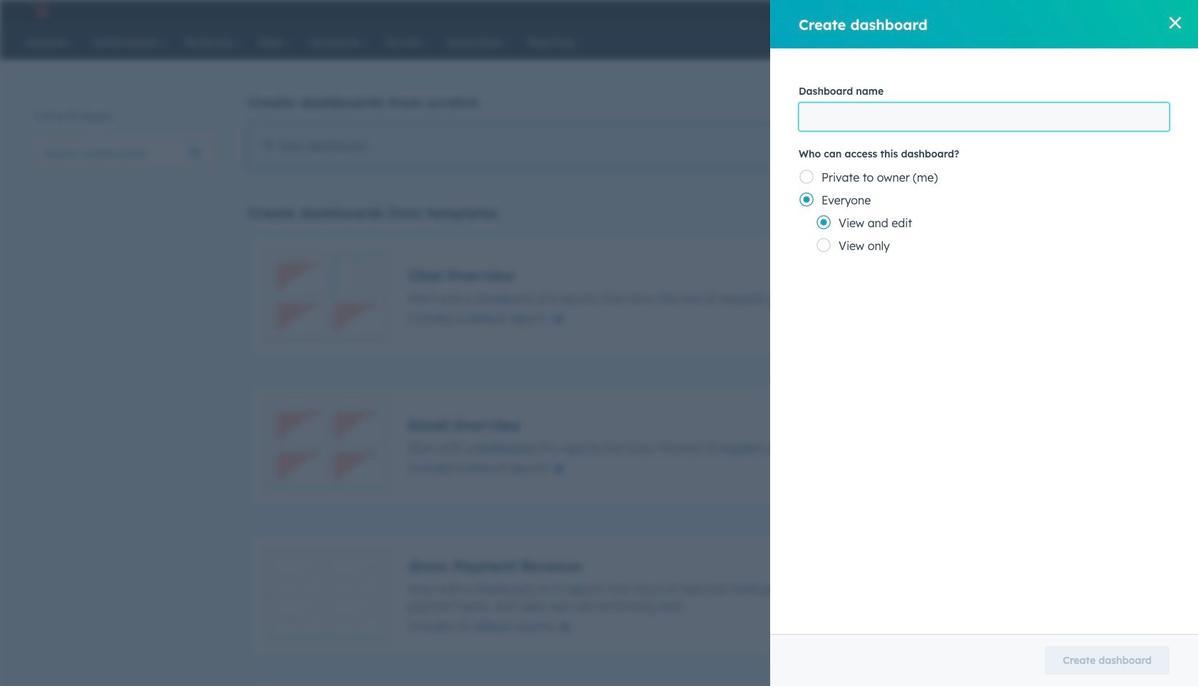 Task type: vqa. For each thing, say whether or not it's contained in the screenshot.
Link opens in a new window icon
no



Task type: locate. For each thing, give the bounding box(es) containing it.
None checkbox
[[248, 123, 1122, 170]]

None checkbox
[[248, 233, 1122, 360], [248, 383, 1122, 510], [248, 533, 1122, 660], [248, 683, 1122, 687], [248, 233, 1122, 360], [248, 383, 1122, 510], [248, 533, 1122, 660], [248, 683, 1122, 687]]

Search HubSpot search field
[[987, 30, 1138, 54]]

marketplaces image
[[914, 6, 927, 19]]

Search search field
[[34, 139, 213, 168]]

None text field
[[799, 103, 1170, 131]]

menu
[[810, 0, 1170, 23]]



Task type: describe. For each thing, give the bounding box(es) containing it.
james peterson image
[[1022, 5, 1035, 18]]

close image
[[1170, 17, 1181, 29]]



